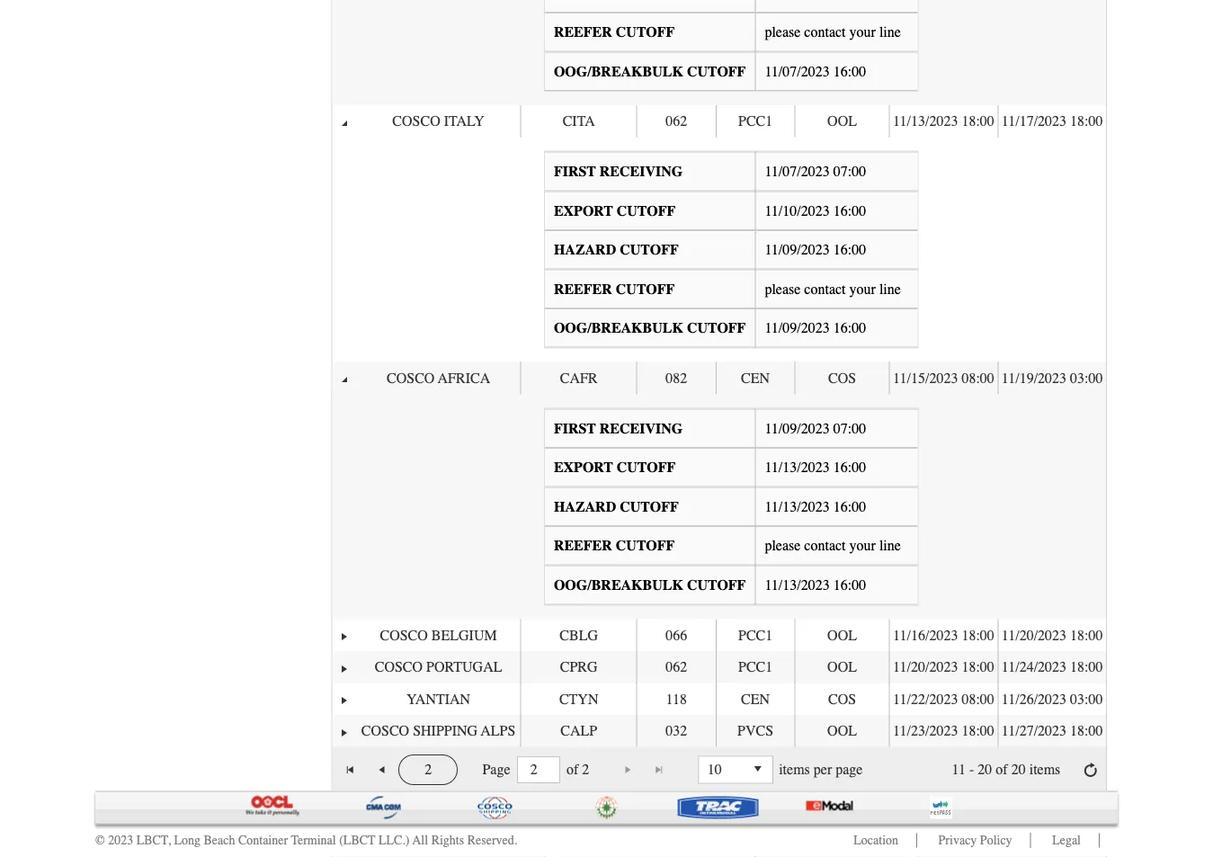 Task type: locate. For each thing, give the bounding box(es) containing it.
2 reefer from the top
[[554, 281, 613, 298]]

2 ool cell from the top
[[795, 620, 890, 652]]

reefer
[[554, 24, 613, 41], [554, 281, 613, 298], [554, 538, 613, 555]]

cosco shipping alps cell
[[357, 716, 521, 748]]

032 cell
[[637, 716, 716, 748]]

1 vertical spatial 062 cell
[[637, 652, 716, 684]]

export for 11/10/2023 16:00
[[554, 203, 614, 219]]

pcc1 cell right the 066 at the bottom right of page
[[716, 620, 795, 652]]

receiving down cita cell
[[600, 164, 683, 180]]

of right 2 field
[[567, 762, 579, 779]]

0 vertical spatial please contact your line
[[765, 24, 902, 41]]

4 row from the top
[[333, 652, 1107, 684]]

policy
[[981, 834, 1013, 848]]

2 vertical spatial contact
[[805, 538, 846, 555]]

-
[[970, 762, 975, 779]]

1 hazard cutoff from the top
[[554, 242, 679, 259]]

0 vertical spatial first
[[554, 164, 596, 180]]

0 vertical spatial 11/09/2023 16:00
[[765, 242, 867, 259]]

0 vertical spatial hazard cutoff
[[554, 242, 679, 259]]

0 vertical spatial oog/breakbulk cutoff
[[554, 63, 746, 80]]

062 for cprg
[[666, 659, 688, 676]]

first
[[554, 164, 596, 180], [554, 420, 596, 437]]

1 please from the top
[[765, 24, 801, 41]]

items left 'per'
[[779, 762, 811, 779]]

cos cell up 11/09/2023 07:00
[[795, 363, 890, 395]]

0 vertical spatial your
[[850, 24, 876, 41]]

ool for 11/20/2023 18:00 11/24/2023 18:00
[[828, 659, 858, 676]]

1 vertical spatial 07:00
[[834, 420, 867, 437]]

11/09/2023
[[765, 242, 830, 259], [765, 320, 830, 337], [765, 420, 830, 437]]

1 vertical spatial export cutoff
[[554, 460, 676, 476]]

export down cafr cell
[[554, 460, 614, 476]]

3 reefer from the top
[[554, 538, 613, 555]]

2 vertical spatial your
[[850, 538, 876, 555]]

066
[[666, 627, 688, 644]]

11
[[953, 762, 966, 779]]

3 ool cell from the top
[[795, 652, 890, 684]]

1 vertical spatial 03:00
[[1071, 691, 1104, 708]]

0 vertical spatial cen cell
[[716, 363, 795, 395]]

cos up 11/09/2023 07:00
[[829, 370, 857, 387]]

3 pcc1 cell from the top
[[716, 652, 795, 684]]

2 please from the top
[[765, 281, 801, 298]]

1 vertical spatial reefer cutoff
[[554, 281, 675, 298]]

cosco left africa
[[387, 370, 435, 387]]

of right -
[[996, 762, 1008, 779]]

0 vertical spatial reefer cutoff
[[554, 24, 675, 41]]

2 vertical spatial 11/09/2023
[[765, 420, 830, 437]]

row containing cosco belgium
[[333, 620, 1107, 652]]

1 vertical spatial 11/20/2023
[[894, 659, 959, 676]]

1 vertical spatial 11/07/2023
[[765, 164, 830, 180]]

page
[[483, 762, 511, 779]]

row containing yantian
[[333, 684, 1107, 716]]

1 11/07/2023 from the top
[[765, 63, 830, 80]]

cosco down cosco belgium cell
[[375, 659, 423, 676]]

1 11/09/2023 16:00 from the top
[[765, 242, 867, 259]]

1 oog/breakbulk cutoff from the top
[[554, 63, 746, 80]]

ctyn cell
[[521, 684, 637, 716]]

0 vertical spatial export
[[554, 203, 614, 219]]

6 16:00 from the top
[[834, 499, 867, 516]]

cen cell up 11/09/2023 07:00
[[716, 363, 795, 395]]

1 cos from the top
[[829, 370, 857, 387]]

07:00 for 11/09/2023 07:00
[[834, 420, 867, 437]]

2 11/07/2023 from the top
[[765, 164, 830, 180]]

contact for 11/07/2023
[[805, 281, 846, 298]]

2 20 from the left
[[1012, 762, 1026, 779]]

2 hazard cutoff from the top
[[554, 499, 679, 516]]

1 horizontal spatial 11/20/2023
[[1002, 627, 1067, 644]]

2 first receiving from the top
[[554, 420, 683, 437]]

2 07:00 from the top
[[834, 420, 867, 437]]

1 ool cell from the top
[[795, 106, 890, 138]]

11/23/2023 18:00 cell
[[890, 716, 998, 748]]

row
[[333, 106, 1107, 138], [333, 363, 1107, 395], [333, 620, 1107, 652], [333, 652, 1107, 684], [333, 684, 1107, 716], [333, 716, 1107, 748]]

2 03:00 from the top
[[1071, 691, 1104, 708]]

1 vertical spatial cos cell
[[795, 684, 890, 716]]

of
[[567, 762, 579, 779], [996, 762, 1008, 779]]

italy
[[444, 113, 485, 130]]

03:00 down 11/24/2023 18:00 "cell"
[[1071, 691, 1104, 708]]

032
[[666, 724, 688, 740]]

export cutoff for 11/13/2023 16:00
[[554, 460, 676, 476]]

cosco italy cell
[[357, 106, 521, 138]]

1 cen cell from the top
[[716, 363, 795, 395]]

3 row from the top
[[333, 620, 1107, 652]]

1 pcc1 cell from the top
[[716, 106, 795, 138]]

2 down calp
[[582, 762, 590, 779]]

cosco up cosco portugal
[[380, 627, 428, 644]]

cosco italy
[[393, 113, 485, 130]]

please
[[765, 24, 801, 41], [765, 281, 801, 298], [765, 538, 801, 555]]

1 pcc1 from the top
[[739, 113, 773, 130]]

your
[[850, 24, 876, 41], [850, 281, 876, 298], [850, 538, 876, 555]]

1 horizontal spatial 2
[[582, 762, 590, 779]]

tree grid containing reefer cutoff
[[333, 0, 1107, 748]]

2 down cosco shipping alps cell
[[425, 762, 432, 779]]

1 vertical spatial line
[[880, 281, 902, 298]]

cos cell for 11/22/2023 08:00
[[795, 684, 890, 716]]

1 vertical spatial please contact your line
[[765, 281, 902, 298]]

1 vertical spatial 11/09/2023 16:00
[[765, 320, 867, 337]]

3 line from the top
[[880, 538, 902, 555]]

2 08:00 from the top
[[962, 691, 995, 708]]

11/09/2023 for oog/breakbulk cutoff
[[765, 320, 830, 337]]

1 vertical spatial oog/breakbulk
[[554, 320, 684, 337]]

2 vertical spatial reefer
[[554, 538, 613, 555]]

062 cell
[[637, 106, 716, 138], [637, 652, 716, 684]]

2 cen cell from the top
[[716, 684, 795, 716]]

receiving
[[600, 164, 683, 180], [600, 420, 683, 437]]

3 please from the top
[[765, 538, 801, 555]]

11/20/2023 down the 11/16/2023 at the right bottom of page
[[894, 659, 959, 676]]

062 cell for cprg
[[637, 652, 716, 684]]

20 right -
[[978, 762, 993, 779]]

1 ool from the top
[[828, 113, 858, 130]]

3 11/13/2023 16:00 from the top
[[765, 577, 867, 594]]

20
[[978, 762, 993, 779], [1012, 762, 1026, 779]]

2 hazard from the top
[[554, 499, 617, 516]]

11/20/2023 18:00 cell
[[998, 620, 1107, 652], [890, 652, 998, 684]]

oog/breakbulk for 11/07/2023
[[554, 320, 684, 337]]

yantian
[[407, 691, 471, 708]]

0 vertical spatial reefer
[[554, 24, 613, 41]]

receiving for 11/07/2023 07:00
[[600, 164, 683, 180]]

2 16:00 from the top
[[834, 203, 867, 219]]

oog/breakbulk
[[554, 63, 684, 80], [554, 320, 684, 337], [554, 577, 684, 594]]

03:00 right 11/19/2023
[[1071, 370, 1104, 387]]

cosco africa cell
[[357, 363, 521, 395]]

1 receiving from the top
[[600, 164, 683, 180]]

2 vertical spatial please contact your line
[[765, 538, 902, 555]]

0 vertical spatial first receiving
[[554, 164, 683, 180]]

first down cafr cell
[[554, 420, 596, 437]]

pcc1
[[739, 113, 773, 130], [739, 627, 773, 644], [739, 659, 773, 676]]

0 vertical spatial please
[[765, 24, 801, 41]]

row containing cosco africa
[[333, 363, 1107, 395]]

2 vertical spatial oog/breakbulk cutoff
[[554, 577, 746, 594]]

2 your from the top
[[850, 281, 876, 298]]

cafr
[[560, 370, 598, 387]]

pcc1 for 11/20/2023
[[739, 659, 773, 676]]

11/26/2023
[[1002, 691, 1067, 708]]

please for 11/09/2023
[[765, 538, 801, 555]]

cita cell
[[521, 106, 637, 138]]

reefer cutoff for 11/09/2023 07:00
[[554, 538, 675, 555]]

tree grid
[[333, 0, 1107, 748]]

2 please contact your line from the top
[[765, 281, 902, 298]]

2 oog/breakbulk cutoff from the top
[[554, 320, 746, 337]]

1 2 from the left
[[425, 762, 432, 779]]

container
[[238, 834, 288, 848]]

11/20/2023
[[1002, 627, 1067, 644], [894, 659, 959, 676]]

row group
[[333, 0, 1107, 748]]

3 11/09/2023 from the top
[[765, 420, 830, 437]]

pcc1 cell for 11/13/2023 18:00
[[716, 106, 795, 138]]

3 your from the top
[[850, 538, 876, 555]]

3 ool from the top
[[828, 659, 858, 676]]

1 03:00 from the top
[[1071, 370, 1104, 387]]

3 please contact your line from the top
[[765, 538, 902, 555]]

1 vertical spatial 11/09/2023
[[765, 320, 830, 337]]

2 receiving from the top
[[600, 420, 683, 437]]

pcc1 up pvcs
[[739, 659, 773, 676]]

reefer for 11/09/2023
[[554, 538, 613, 555]]

1 export from the top
[[554, 203, 614, 219]]

pcc1 right the 066 at the bottom right of page
[[739, 627, 773, 644]]

2 export cutoff from the top
[[554, 460, 676, 476]]

2 pcc1 from the top
[[739, 627, 773, 644]]

2 11/09/2023 16:00 from the top
[[765, 320, 867, 337]]

2 vertical spatial reefer cutoff
[[554, 538, 675, 555]]

3 oog/breakbulk cutoff from the top
[[554, 577, 746, 594]]

refresh image
[[1084, 764, 1098, 778]]

cosco portugal cell
[[357, 652, 521, 684]]

11/09/2023 for first receiving
[[765, 420, 830, 437]]

5 16:00 from the top
[[834, 460, 867, 476]]

1 vertical spatial cen
[[742, 691, 770, 708]]

11/15/2023 08:00 cell
[[890, 363, 998, 395]]

11/13/2023
[[894, 113, 959, 130], [765, 460, 830, 476], [765, 499, 830, 516], [765, 577, 830, 594]]

0 horizontal spatial 11/20/2023
[[894, 659, 959, 676]]

cen cell
[[716, 363, 795, 395], [716, 684, 795, 716]]

2 vertical spatial line
[[880, 538, 902, 555]]

items down 11/27/2023 18:00 cell
[[1030, 762, 1061, 779]]

0 vertical spatial 07:00
[[834, 164, 867, 180]]

1 oog/breakbulk from the top
[[554, 63, 684, 80]]

please contact your line
[[765, 24, 902, 41], [765, 281, 902, 298], [765, 538, 902, 555]]

oog/breakbulk up "cblg"
[[554, 577, 684, 594]]

0 vertical spatial contact
[[805, 24, 846, 41]]

terminal
[[291, 834, 336, 848]]

0 vertical spatial 03:00
[[1071, 370, 1104, 387]]

1 first from the top
[[554, 164, 596, 180]]

1 cos cell from the top
[[795, 363, 890, 395]]

2 vertical spatial oog/breakbulk
[[554, 577, 684, 594]]

1 row from the top
[[333, 106, 1107, 138]]

cos up the page
[[829, 691, 857, 708]]

03:00
[[1071, 370, 1104, 387], [1071, 691, 1104, 708]]

oog/breakbulk cutoff up 066 cell
[[554, 577, 746, 594]]

11/09/2023 16:00
[[765, 242, 867, 259], [765, 320, 867, 337]]

line for 11/09/2023 07:00
[[880, 538, 902, 555]]

11/09/2023 16:00 for hazard cutoff
[[765, 242, 867, 259]]

0 vertical spatial 11/13/2023 16:00
[[765, 460, 867, 476]]

1 horizontal spatial items
[[1030, 762, 1061, 779]]

0 vertical spatial 062 cell
[[637, 106, 716, 138]]

062
[[666, 113, 688, 130], [666, 659, 688, 676]]

0 horizontal spatial 20
[[978, 762, 993, 779]]

20 down 11/27/2023
[[1012, 762, 1026, 779]]

contact
[[805, 24, 846, 41], [805, 281, 846, 298], [805, 538, 846, 555]]

1 vertical spatial pcc1
[[739, 627, 773, 644]]

oog/breakbulk up 'cita'
[[554, 63, 684, 80]]

11/09/2023 for hazard cutoff
[[765, 242, 830, 259]]

oog/breakbulk up cafr
[[554, 320, 684, 337]]

please for 11/07/2023
[[765, 281, 801, 298]]

0 vertical spatial pcc1
[[739, 113, 773, 130]]

cen up 11/09/2023 07:00
[[742, 370, 770, 387]]

1 vertical spatial cen cell
[[716, 684, 795, 716]]

11/20/2023 18:00 cell up 11/22/2023
[[890, 652, 998, 684]]

2 contact from the top
[[805, 281, 846, 298]]

cos cell
[[795, 363, 890, 395], [795, 684, 890, 716]]

belgium
[[432, 627, 497, 644]]

03:00 for 11/22/2023 08:00 11/26/2023 03:00
[[1071, 691, 1104, 708]]

export cutoff
[[554, 203, 676, 219], [554, 460, 676, 476]]

1 08:00 from the top
[[962, 370, 995, 387]]

3 reefer cutoff from the top
[[554, 538, 675, 555]]

0 vertical spatial cen
[[742, 370, 770, 387]]

6 row from the top
[[333, 716, 1107, 748]]

1 hazard from the top
[[554, 242, 617, 259]]

0 horizontal spatial 2
[[425, 762, 432, 779]]

11/16/2023 18:00 cell
[[890, 620, 998, 652]]

08:00
[[962, 370, 995, 387], [962, 691, 995, 708]]

0 vertical spatial 11/09/2023
[[765, 242, 830, 259]]

shipping
[[413, 724, 478, 740]]

hazard cutoff
[[554, 242, 679, 259], [554, 499, 679, 516]]

0 vertical spatial oog/breakbulk
[[554, 63, 684, 80]]

1 vertical spatial 08:00
[[962, 691, 995, 708]]

2 reefer cutoff from the top
[[554, 281, 675, 298]]

1 vertical spatial 062
[[666, 659, 688, 676]]

0 horizontal spatial of
[[567, 762, 579, 779]]

ool for 11/13/2023 18:00 11/17/2023 18:00
[[828, 113, 858, 130]]

03:00 for 11/15/2023 08:00 11/19/2023 03:00
[[1071, 370, 1104, 387]]

1 11/09/2023 from the top
[[765, 242, 830, 259]]

2
[[425, 762, 432, 779], [582, 762, 590, 779]]

08:00 down 11/20/2023 18:00 11/24/2023 18:00
[[962, 691, 995, 708]]

reserved.
[[468, 834, 518, 848]]

cen up pvcs
[[742, 691, 770, 708]]

lbct,
[[136, 834, 171, 848]]

0 vertical spatial cos cell
[[795, 363, 890, 395]]

line for 11/07/2023 07:00
[[880, 281, 902, 298]]

2 oog/breakbulk from the top
[[554, 320, 684, 337]]

oog/breakbulk for 11/09/2023
[[554, 577, 684, 594]]

5 row from the top
[[333, 684, 1107, 716]]

11/26/2023 03:00 cell
[[998, 684, 1107, 716]]

2 pcc1 cell from the top
[[716, 620, 795, 652]]

legal link
[[1053, 834, 1082, 848]]

reefer up "cblg"
[[554, 538, 613, 555]]

export
[[554, 203, 614, 219], [554, 460, 614, 476]]

07:00
[[834, 164, 867, 180], [834, 420, 867, 437]]

oog/breakbulk cutoff up 'cita'
[[554, 63, 746, 80]]

pcc1 cell for 11/16/2023 18:00
[[716, 620, 795, 652]]

first receiving down cafr
[[554, 420, 683, 437]]

2 11/09/2023 from the top
[[765, 320, 830, 337]]

11/15/2023
[[894, 370, 959, 387]]

ctyn
[[560, 691, 599, 708]]

©
[[95, 834, 105, 848]]

0 vertical spatial receiving
[[600, 164, 683, 180]]

2 first from the top
[[554, 420, 596, 437]]

all
[[413, 834, 428, 848]]

1 vertical spatial your
[[850, 281, 876, 298]]

11/09/2023 16:00 for oog/breakbulk cutoff
[[765, 320, 867, 337]]

line
[[880, 24, 902, 41], [880, 281, 902, 298], [880, 538, 902, 555]]

18:00
[[962, 113, 995, 130], [1071, 113, 1104, 130], [962, 627, 995, 644], [1071, 627, 1104, 644], [962, 659, 995, 676], [1071, 659, 1104, 676], [962, 724, 995, 740], [1071, 724, 1104, 740]]

11/20/2023 18:00 cell up 11/24/2023
[[998, 620, 1107, 652]]

pcc1 for 11/16/2023
[[739, 627, 773, 644]]

1 vertical spatial first
[[554, 420, 596, 437]]

11/07/2023 for 11/07/2023 07:00
[[765, 164, 830, 180]]

08:00 right 11/15/2023
[[962, 370, 995, 387]]

1 11/13/2023 16:00 from the top
[[765, 460, 867, 476]]

2 export from the top
[[554, 460, 614, 476]]

1 062 from the top
[[666, 113, 688, 130]]

pcc1 up 11/07/2023 07:00
[[739, 113, 773, 130]]

cen
[[742, 370, 770, 387], [742, 691, 770, 708]]

11/20/2023 18:00 11/24/2023 18:00
[[894, 659, 1104, 676]]

2 11/13/2023 16:00 from the top
[[765, 499, 867, 516]]

2023
[[108, 834, 133, 848]]

oog/breakbulk cutoff
[[554, 63, 746, 80], [554, 320, 746, 337], [554, 577, 746, 594]]

1 vertical spatial receiving
[[600, 420, 683, 437]]

cos for 11/22/2023 08:00 11/26/2023 03:00
[[829, 691, 857, 708]]

first down cita cell
[[554, 164, 596, 180]]

2 cos cell from the top
[[795, 684, 890, 716]]

2 line from the top
[[880, 281, 902, 298]]

pcc1 cell up 11/07/2023 07:00
[[716, 106, 795, 138]]

1 export cutoff from the top
[[554, 203, 676, 219]]

0 vertical spatial 11/07/2023
[[765, 63, 830, 80]]

18:00 up 11/24/2023 18:00 "cell"
[[1071, 627, 1104, 644]]

cosco left "italy"
[[393, 113, 441, 130]]

0 horizontal spatial items
[[779, 762, 811, 779]]

1 horizontal spatial 20
[[1012, 762, 1026, 779]]

18:00 up 11/22/2023 08:00 11/26/2023 03:00
[[962, 659, 995, 676]]

4 ool from the top
[[828, 724, 858, 740]]

1 vertical spatial hazard
[[554, 499, 617, 516]]

1 first receiving from the top
[[554, 164, 683, 180]]

cosco
[[393, 113, 441, 130], [387, 370, 435, 387], [380, 627, 428, 644], [375, 659, 423, 676], [362, 724, 410, 740]]

1 07:00 from the top
[[834, 164, 867, 180]]

cosco belgium cell
[[357, 620, 521, 652]]

go to the previous page image
[[375, 764, 389, 778]]

2 vertical spatial pcc1
[[739, 659, 773, 676]]

1 vertical spatial 11/13/2023 16:00
[[765, 499, 867, 516]]

0 vertical spatial 062
[[666, 113, 688, 130]]

2 cos from the top
[[829, 691, 857, 708]]

1 vertical spatial reefer
[[554, 281, 613, 298]]

2 vertical spatial 11/13/2023 16:00
[[765, 577, 867, 594]]

1 20 from the left
[[978, 762, 993, 779]]

cutoff
[[616, 24, 675, 41], [687, 63, 746, 80], [617, 203, 676, 219], [620, 242, 679, 259], [616, 281, 675, 298], [687, 320, 746, 337], [617, 460, 676, 476], [620, 499, 679, 516], [616, 538, 675, 555], [687, 577, 746, 594]]

1 vertical spatial contact
[[805, 281, 846, 298]]

11/13/2023 16:00 for hazard cutoff
[[765, 499, 867, 516]]

export down cita cell
[[554, 203, 614, 219]]

cprg
[[560, 659, 598, 676]]

3 contact from the top
[[805, 538, 846, 555]]

18:00 right 11/17/2023
[[1071, 113, 1104, 130]]

ool cell
[[795, 106, 890, 138], [795, 620, 890, 652], [795, 652, 890, 684], [795, 716, 890, 748]]

3 pcc1 from the top
[[739, 659, 773, 676]]

privacy policy link
[[939, 834, 1013, 848]]

cen cell up pvcs
[[716, 684, 795, 716]]

11/20/2023 up 11/24/2023
[[1002, 627, 1067, 644]]

pcc1 cell up pvcs
[[716, 652, 795, 684]]

rights
[[432, 834, 465, 848]]

ool cell for 11/23/2023 18:00
[[795, 716, 890, 748]]

pcc1 cell
[[716, 106, 795, 138], [716, 620, 795, 652], [716, 652, 795, 684]]

1 cen from the top
[[742, 370, 770, 387]]

0 vertical spatial export cutoff
[[554, 203, 676, 219]]

1 horizontal spatial of
[[996, 762, 1008, 779]]

3 16:00 from the top
[[834, 242, 867, 259]]

oog/breakbulk cutoff up 082 cell
[[554, 320, 746, 337]]

cos
[[829, 370, 857, 387], [829, 691, 857, 708]]

1 vertical spatial cos
[[829, 691, 857, 708]]

11/13/2023 16:00 for export cutoff
[[765, 460, 867, 476]]

ool cell for 11/20/2023 18:00
[[795, 652, 890, 684]]

cos cell up the page
[[795, 684, 890, 716]]

1 contact from the top
[[805, 24, 846, 41]]

118 cell
[[637, 684, 716, 716]]

1 062 cell from the top
[[637, 106, 716, 138]]

0 vertical spatial cos
[[829, 370, 857, 387]]

11/24/2023 18:00 cell
[[998, 652, 1107, 684]]

11/22/2023
[[894, 691, 959, 708]]

cosco up go to the previous page image
[[362, 724, 410, 740]]

1 vertical spatial first receiving
[[554, 420, 683, 437]]

11/19/2023 03:00 cell
[[998, 363, 1107, 395]]

items
[[779, 762, 811, 779], [1030, 762, 1061, 779]]

1 vertical spatial hazard cutoff
[[554, 499, 679, 516]]

0 vertical spatial 11/20/2023
[[1002, 627, 1067, 644]]

first receiving down 'cita'
[[554, 164, 683, 180]]

page
[[836, 762, 863, 779]]

1 vertical spatial please
[[765, 281, 801, 298]]

1 vertical spatial export
[[554, 460, 614, 476]]

0 vertical spatial hazard
[[554, 242, 617, 259]]

0 vertical spatial 08:00
[[962, 370, 995, 387]]

2 cen from the top
[[742, 691, 770, 708]]

reefer up 'cita'
[[554, 24, 613, 41]]

2 ool from the top
[[828, 627, 858, 644]]

2 vertical spatial please
[[765, 538, 801, 555]]

0 vertical spatial line
[[880, 24, 902, 41]]

18:00 left 11/17/2023
[[962, 113, 995, 130]]

3 oog/breakbulk from the top
[[554, 577, 684, 594]]

11/23/2023 18:00 11/27/2023 18:00
[[894, 724, 1104, 740]]

1 reefer cutoff from the top
[[554, 24, 675, 41]]

receiving down 082 cell
[[600, 420, 683, 437]]

reefer up cafr
[[554, 281, 613, 298]]

first receiving
[[554, 164, 683, 180], [554, 420, 683, 437]]

1 vertical spatial oog/breakbulk cutoff
[[554, 320, 746, 337]]



Task type: vqa. For each thing, say whether or not it's contained in the screenshot.


Task type: describe. For each thing, give the bounding box(es) containing it.
11/22/2023 08:00 cell
[[890, 684, 998, 716]]

first for 11/07/2023 07:00
[[554, 164, 596, 180]]

receiving for 11/09/2023 07:00
[[600, 420, 683, 437]]

11/07/2023 07:00
[[765, 164, 867, 180]]

portugal
[[427, 659, 503, 676]]

18:00 down 11/22/2023 08:00 11/26/2023 03:00
[[962, 724, 995, 740]]

pvcs cell
[[716, 716, 795, 748]]

cblg cell
[[521, 620, 637, 652]]

1 reefer from the top
[[554, 24, 613, 41]]

2 of from the left
[[996, 762, 1008, 779]]

export for 11/13/2023 16:00
[[554, 460, 614, 476]]

11 - 20 of 20 items
[[953, 762, 1061, 779]]

11/17/2023 18:00 cell
[[998, 106, 1107, 138]]

11/10/2023
[[765, 203, 830, 219]]

cosco for cosco portugal
[[375, 659, 423, 676]]

11/13/2023 for export cutoff
[[765, 460, 830, 476]]

hazard cutoff for 11/09/2023 16:00
[[554, 242, 679, 259]]

location link
[[854, 834, 899, 848]]

cosco shipping alps
[[362, 724, 516, 740]]

please contact your line for 11/07/2023
[[765, 281, 902, 298]]

row containing cosco portugal
[[333, 652, 1107, 684]]

18:00 up 11/20/2023 18:00 11/24/2023 18:00
[[962, 627, 995, 644]]

cblg
[[560, 627, 598, 644]]

first for 11/09/2023 07:00
[[554, 420, 596, 437]]

yantian cell
[[357, 684, 521, 716]]

082
[[666, 370, 688, 387]]

7 16:00 from the top
[[834, 577, 867, 594]]

2 2 from the left
[[582, 762, 590, 779]]

calp cell
[[521, 716, 637, 748]]

18:00 up 11/26/2023 03:00 cell
[[1071, 659, 1104, 676]]

2 field
[[517, 757, 560, 784]]

africa
[[438, 370, 491, 387]]

11/22/2023 08:00 11/26/2023 03:00
[[894, 691, 1104, 708]]

oog/breakbulk cutoff for 11/07/2023 16:00
[[554, 63, 746, 80]]

calp
[[561, 724, 598, 740]]

ool cell for 11/13/2023 18:00
[[795, 106, 890, 138]]

cosco africa
[[387, 370, 491, 387]]

cprg cell
[[521, 652, 637, 684]]

cosco for cosco shipping alps
[[362, 724, 410, 740]]

cosco for cosco africa
[[387, 370, 435, 387]]

cos for 11/15/2023 08:00 11/19/2023 03:00
[[829, 370, 857, 387]]

cen for 118
[[742, 691, 770, 708]]

your for 11/09/2023 07:00
[[850, 538, 876, 555]]

1 16:00 from the top
[[834, 63, 867, 80]]

1 your from the top
[[850, 24, 876, 41]]

llc.)
[[379, 834, 410, 848]]

1 line from the top
[[880, 24, 902, 41]]

reefer for 11/07/2023
[[554, 281, 613, 298]]

alps
[[481, 724, 516, 740]]

cen cell for 082
[[716, 363, 795, 395]]

11/24/2023
[[1002, 659, 1067, 676]]

cosco portugal
[[375, 659, 503, 676]]

ool cell for 11/16/2023 18:00
[[795, 620, 890, 652]]

privacy policy
[[939, 834, 1013, 848]]

ool for 11/16/2023 18:00 11/20/2023 18:00
[[828, 627, 858, 644]]

11/10/2023 16:00
[[765, 203, 867, 219]]

066 cell
[[637, 620, 716, 652]]

1 please contact your line from the top
[[765, 24, 902, 41]]

of 2
[[567, 762, 590, 779]]

hazard cutoff for 11/13/2023 16:00
[[554, 499, 679, 516]]

pvcs
[[738, 724, 774, 740]]

11/23/2023
[[894, 724, 959, 740]]

beach
[[204, 834, 235, 848]]

cafr cell
[[521, 363, 637, 395]]

oog/breakbulk cutoff for 11/09/2023 16:00
[[554, 320, 746, 337]]

11/27/2023 18:00 cell
[[998, 716, 1107, 748]]

11/16/2023 18:00 11/20/2023 18:00
[[894, 627, 1104, 644]]

11/19/2023
[[1002, 370, 1067, 387]]

11/07/2023 for 11/07/2023 16:00
[[765, 63, 830, 80]]

11/15/2023 08:00 11/19/2023 03:00
[[894, 370, 1104, 387]]

first receiving for 11/09/2023 07:00
[[554, 420, 683, 437]]

cen for 082
[[742, 370, 770, 387]]

11/16/2023
[[894, 627, 959, 644]]

4 16:00 from the top
[[834, 320, 867, 337]]

cosco for cosco belgium
[[380, 627, 428, 644]]

hazard for 11/09/2023 16:00
[[554, 242, 617, 259]]

2 items from the left
[[1030, 762, 1061, 779]]

11/07/2023 16:00
[[765, 63, 867, 80]]

first receiving for 11/07/2023 07:00
[[554, 164, 683, 180]]

pcc1 cell for 11/20/2023 18:00
[[716, 652, 795, 684]]

© 2023 lbct, long beach container terminal (lbct llc.) all rights reserved.
[[95, 834, 518, 848]]

row group containing reefer cutoff
[[333, 0, 1107, 748]]

location
[[854, 834, 899, 848]]

reefer cutoff for 11/07/2023 07:00
[[554, 281, 675, 298]]

07:00 for 11/07/2023 07:00
[[834, 164, 867, 180]]

11/13/2023 for hazard cutoff
[[765, 499, 830, 516]]

11/09/2023 07:00
[[765, 420, 867, 437]]

row containing cosco italy
[[333, 106, 1107, 138]]

items per page
[[779, 762, 863, 779]]

cosco for cosco italy
[[393, 113, 441, 130]]

11/17/2023
[[1002, 113, 1067, 130]]

11/13/2023 18:00 cell
[[890, 106, 998, 138]]

(lbct
[[339, 834, 376, 848]]

cos cell for 11/15/2023 08:00
[[795, 363, 890, 395]]

11/13/2023 for oog/breakbulk cutoff
[[765, 577, 830, 594]]

082 cell
[[637, 363, 716, 395]]

pcc1 for 11/13/2023
[[739, 113, 773, 130]]

10
[[708, 762, 722, 779]]

cita
[[563, 113, 595, 130]]

export cutoff for 11/10/2023 16:00
[[554, 203, 676, 219]]

ool for 11/23/2023 18:00 11/27/2023 18:00
[[828, 724, 858, 740]]

08:00 for 11/22/2023 08:00
[[962, 691, 995, 708]]

oog/breakbulk cutoff for 11/13/2023 16:00
[[554, 577, 746, 594]]

long
[[174, 834, 201, 848]]

11/13/2023 16:00 for oog/breakbulk cutoff
[[765, 577, 867, 594]]

062 cell for cita
[[637, 106, 716, 138]]

062 for cita
[[666, 113, 688, 130]]

118
[[666, 691, 687, 708]]

hazard for 11/13/2023 16:00
[[554, 499, 617, 516]]

row containing cosco shipping alps
[[333, 716, 1107, 748]]

1 items from the left
[[779, 762, 811, 779]]

11/27/2023
[[1002, 724, 1067, 740]]

contact for 11/09/2023
[[805, 538, 846, 555]]

11/13/2023 18:00 11/17/2023 18:00
[[894, 113, 1104, 130]]

08:00 for 11/15/2023 08:00
[[962, 370, 995, 387]]

your for 11/07/2023 07:00
[[850, 281, 876, 298]]

please contact your line for 11/09/2023
[[765, 538, 902, 555]]

cen cell for 118
[[716, 684, 795, 716]]

per
[[814, 762, 833, 779]]

1 of from the left
[[567, 762, 579, 779]]

go to the first page image
[[344, 764, 358, 778]]

18:00 up refresh icon
[[1071, 724, 1104, 740]]

legal
[[1053, 834, 1082, 848]]

cosco belgium
[[380, 627, 497, 644]]

privacy
[[939, 834, 978, 848]]



